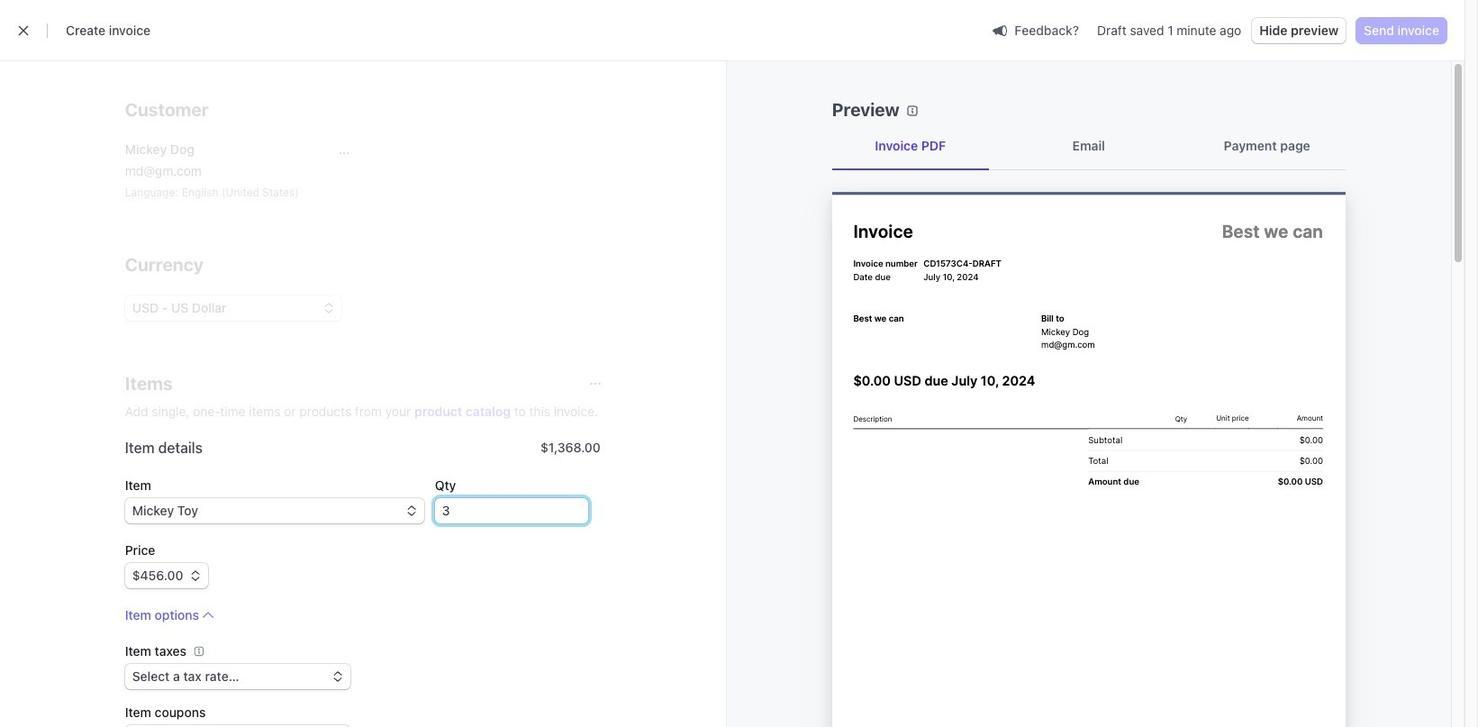 Task type: describe. For each thing, give the bounding box(es) containing it.
svg image
[[339, 148, 350, 159]]

svg image
[[190, 570, 201, 581]]



Task type: vqa. For each thing, say whether or not it's contained in the screenshot.
4th None Read Write from the bottom of the page
no



Task type: locate. For each thing, give the bounding box(es) containing it.
tab list
[[832, 123, 1346, 170]]

None text field
[[435, 498, 588, 523]]



